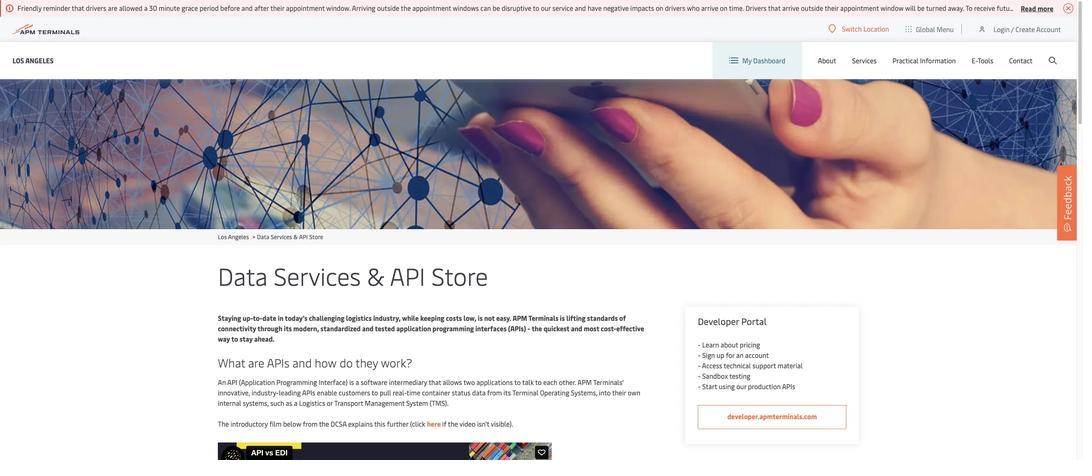 Task type: describe. For each thing, give the bounding box(es) containing it.
logistics
[[299, 399, 325, 408]]

this
[[374, 420, 386, 429]]

customers
[[339, 389, 370, 398]]

menu
[[937, 24, 954, 34]]

tools
[[978, 56, 994, 65]]

such
[[270, 399, 284, 408]]

staying
[[218, 314, 241, 323]]

e-
[[972, 56, 978, 65]]

2 vertical spatial services
[[274, 260, 361, 293]]

talk
[[522, 378, 534, 387]]

1 vertical spatial from
[[303, 420, 318, 429]]

switch location button
[[829, 24, 890, 33]]

1 vertical spatial api
[[390, 260, 426, 293]]

period
[[200, 3, 219, 13]]

1 vertical spatial store
[[432, 260, 488, 293]]

dcsa
[[331, 420, 347, 429]]

if
[[442, 420, 447, 429]]

standards
[[587, 314, 618, 323]]

- left sign
[[698, 351, 701, 360]]

further
[[387, 420, 409, 429]]

away. to
[[948, 3, 973, 13]]

an
[[218, 378, 226, 387]]

internal
[[218, 399, 241, 408]]

before
[[220, 3, 240, 13]]

what
[[218, 355, 245, 371]]

systems,
[[571, 389, 598, 398]]

read more button
[[1021, 3, 1054, 13]]

service
[[553, 3, 573, 13]]

today's
[[285, 314, 308, 323]]

visible).
[[491, 420, 513, 429]]

grace
[[182, 3, 198, 13]]

enable
[[317, 389, 337, 398]]

negative
[[604, 3, 629, 13]]

most
[[584, 324, 600, 334]]

1 vertical spatial los angeles link
[[218, 233, 249, 241]]

other.
[[559, 378, 576, 387]]

e-tools
[[972, 56, 994, 65]]

apm terminals api - data transfer image
[[0, 79, 1077, 230]]

and left after
[[242, 3, 253, 13]]

disruptive
[[502, 3, 532, 13]]

2 appointment from the left
[[413, 3, 451, 13]]

have
[[588, 3, 602, 13]]

practical information button
[[893, 42, 956, 79]]

its inside "staying up-to-date in today's challenging logistics industry, while keeping costs low, is not easy. apm terminals is lifting standards of connectivity through its modern, standardized and tested application programming interfaces (apis) - the quickest and most cost-effective way to stay ahead."
[[284, 324, 292, 334]]

login / create account
[[994, 24, 1061, 34]]

quickest
[[544, 324, 570, 334]]

time.
[[729, 3, 744, 13]]

is inside an api (application programming interface) is a software intermediary that allows two applications to talk to each other. apm terminals' innovative, industry-leading apis enable customers to pull real-time container status data from its terminal operating systems, into their own internal systems, such as a logistics or transport management system (tms).
[[349, 378, 354, 387]]

api inside an api (application programming interface) is a software intermediary that allows two applications to talk to each other. apm terminals' innovative, industry-leading apis enable customers to pull real-time container status data from its terminal operating systems, into their own internal systems, such as a logistics or transport management system (tms).
[[227, 378, 237, 387]]

staying up-to-date in today's challenging logistics industry, while keeping costs low, is not easy. apm terminals is lifting standards of connectivity through its modern, standardized and tested application programming interfaces (apis) - the quickest and most cost-effective way to stay ahead.
[[218, 314, 645, 344]]

1 vertical spatial services
[[271, 233, 292, 241]]

account
[[1037, 24, 1061, 34]]

1 drivers from the left
[[86, 3, 106, 13]]

/
[[1012, 24, 1014, 34]]

create
[[1016, 24, 1035, 34]]

up-
[[243, 314, 253, 323]]

pricing
[[740, 341, 760, 350]]

our inside - learn about pricing - sign up for an account - access technical support material - sandbox testing - start using our production apis
[[737, 382, 747, 392]]

transport
[[334, 399, 363, 408]]

0 vertical spatial services
[[853, 56, 877, 65]]

what are apis and how do they work?
[[218, 355, 412, 371]]

effective
[[617, 324, 645, 334]]

their inside an api (application programming interface) is a software intermediary that allows two applications to talk to each other. apm terminals' innovative, industry-leading apis enable customers to pull real-time container status data from its terminal operating systems, into their own internal systems, such as a logistics or transport management system (tms).
[[612, 389, 626, 398]]

time
[[407, 389, 421, 398]]

1 horizontal spatial is
[[478, 314, 483, 323]]

developer portal
[[698, 316, 767, 328]]

los for los angeles > data services & api store
[[218, 233, 227, 241]]

1 vertical spatial data
[[218, 260, 268, 293]]

easy.
[[496, 314, 512, 323]]

data services & api store
[[218, 260, 488, 293]]

portal
[[742, 316, 767, 328]]

as
[[286, 399, 292, 408]]

start
[[703, 382, 718, 392]]

2 horizontal spatial that
[[768, 3, 781, 13]]

turned
[[927, 3, 947, 13]]

0 vertical spatial are
[[108, 3, 117, 13]]

3 appointment from the left
[[841, 3, 879, 13]]

and down lifting
[[571, 324, 583, 334]]

>
[[253, 233, 255, 241]]

to down software
[[372, 389, 378, 398]]

0 horizontal spatial &
[[294, 233, 298, 241]]

sign
[[703, 351, 715, 360]]

location
[[864, 24, 890, 33]]

2 vertical spatial a
[[294, 399, 298, 408]]

that inside an api (application programming interface) is a software intermediary that allows two applications to talk to each other. apm terminals' innovative, industry-leading apis enable customers to pull real-time container status data from its terminal operating systems, into their own internal systems, such as a logistics or transport management system (tms).
[[429, 378, 441, 387]]

programming
[[433, 324, 474, 334]]

services button
[[853, 42, 877, 79]]

about
[[721, 341, 739, 350]]

2 horizontal spatial their
[[825, 3, 839, 13]]

the inside "staying up-to-date in today's challenging logistics industry, while keeping costs low, is not easy. apm terminals is lifting standards of connectivity through its modern, standardized and tested application programming interfaces (apis) - the quickest and most cost-effective way to stay ahead."
[[532, 324, 542, 334]]

0 horizontal spatial los angeles link
[[13, 55, 54, 66]]

into
[[599, 389, 611, 398]]

pull
[[380, 389, 391, 398]]

interface)
[[319, 378, 348, 387]]

here link
[[427, 420, 442, 429]]

1 appointment from the left
[[286, 3, 325, 13]]

global
[[916, 24, 936, 34]]

each
[[544, 378, 558, 387]]

read more
[[1021, 4, 1054, 13]]

ahead.
[[254, 335, 275, 344]]

a for allowed
[[144, 3, 148, 13]]

friendly
[[18, 3, 42, 13]]

leading
[[279, 389, 301, 398]]

date
[[263, 314, 276, 323]]

from inside an api (application programming interface) is a software intermediary that allows two applications to talk to each other. apm terminals' innovative, industry-leading apis enable customers to pull real-time container status data from its terminal operating systems, into their own internal systems, such as a logistics or transport management system (tms).
[[487, 389, 502, 398]]

to-
[[253, 314, 263, 323]]

0 horizontal spatial their
[[271, 3, 285, 13]]

stay
[[240, 335, 253, 344]]

0 horizontal spatial that
[[72, 3, 84, 13]]

e
[[1081, 3, 1084, 13]]

0 horizontal spatial our
[[541, 3, 551, 13]]

or
[[327, 399, 333, 408]]

1 horizontal spatial are
[[248, 355, 265, 371]]

can
[[481, 3, 491, 13]]

the introductory film below from the dcsa explains this further (click here if the video isn't visible).
[[218, 420, 513, 429]]

programming
[[277, 378, 317, 387]]

challenging
[[309, 314, 345, 323]]

los for los angeles
[[13, 56, 24, 65]]



Task type: vqa. For each thing, say whether or not it's contained in the screenshot.
terminal.
no



Task type: locate. For each thing, give the bounding box(es) containing it.
to inside "staying up-to-date in today's challenging logistics industry, while keeping costs low, is not easy. apm terminals is lifting standards of connectivity through its modern, standardized and tested application programming interfaces (apis) - the quickest and most cost-effective way to stay ahead."
[[231, 335, 238, 344]]

2 horizontal spatial api
[[390, 260, 426, 293]]

that right "reminder"
[[72, 3, 84, 13]]

allows
[[443, 378, 462, 387]]

0 horizontal spatial drivers
[[86, 3, 106, 13]]

global menu
[[916, 24, 954, 34]]

0 vertical spatial a
[[144, 3, 148, 13]]

terminal
[[513, 389, 539, 398]]

my dashboard button
[[729, 42, 786, 79]]

innovative,
[[218, 389, 250, 398]]

their
[[271, 3, 285, 13], [825, 3, 839, 13], [612, 389, 626, 398]]

to right disruptive
[[533, 3, 539, 13]]

2 outside from the left
[[801, 3, 824, 13]]

are left allowed
[[108, 3, 117, 13]]

keeping
[[420, 314, 445, 323]]

0 vertical spatial los angeles link
[[13, 55, 54, 66]]

their up switch location button
[[825, 3, 839, 13]]

2 vertical spatial api
[[227, 378, 237, 387]]

that up container
[[429, 378, 441, 387]]

feedback button
[[1058, 166, 1079, 241]]

tested
[[375, 324, 395, 334]]

1 horizontal spatial drivers
[[665, 3, 686, 13]]

terminals
[[529, 314, 559, 323]]

apis up logistics
[[302, 389, 315, 398]]

angeles
[[25, 56, 54, 65], [228, 233, 249, 241]]

drivers
[[746, 3, 767, 13]]

an
[[737, 351, 744, 360]]

status
[[452, 389, 471, 398]]

on
[[656, 3, 664, 13], [720, 3, 728, 13]]

- left learn
[[698, 341, 701, 350]]

global menu button
[[898, 16, 963, 42]]

from right below
[[303, 420, 318, 429]]

real-
[[393, 389, 407, 398]]

2 horizontal spatial is
[[560, 314, 565, 323]]

outside
[[377, 3, 400, 13], [801, 3, 824, 13]]

their right after
[[271, 3, 285, 13]]

developer.apmterminals.com link
[[698, 406, 847, 430]]

of
[[620, 314, 626, 323]]

1 arrive from the left
[[702, 3, 719, 13]]

window.
[[326, 3, 351, 13]]

0 vertical spatial data
[[257, 233, 269, 241]]

its inside an api (application programming interface) is a software intermediary that allows two applications to talk to each other. apm terminals' innovative, industry-leading apis enable customers to pull real-time container status data from its terminal operating systems, into their own internal systems, such as a logistics or transport management system (tms).
[[504, 389, 511, 398]]

apis inside - learn about pricing - sign up for an account - access technical support material - sandbox testing - start using our production apis
[[782, 382, 796, 392]]

1 vertical spatial apm
[[578, 378, 592, 387]]

apm inside "staying up-to-date in today's challenging logistics industry, while keeping costs low, is not easy. apm terminals is lifting standards of connectivity through its modern, standardized and tested application programming interfaces (apis) - the quickest and most cost-effective way to stay ahead."
[[513, 314, 527, 323]]

&
[[294, 233, 298, 241], [367, 260, 385, 293]]

is up "quickest"
[[560, 314, 565, 323]]

are up (application
[[248, 355, 265, 371]]

2 arrive from the left
[[783, 3, 800, 13]]

production
[[748, 382, 781, 392]]

0 vertical spatial api
[[299, 233, 308, 241]]

apis
[[267, 355, 290, 371], [782, 382, 796, 392], [302, 389, 315, 398]]

its down applications
[[504, 389, 511, 398]]

on left the time. in the right top of the page
[[720, 3, 728, 13]]

0 horizontal spatial outside
[[377, 3, 400, 13]]

1 on from the left
[[656, 3, 664, 13]]

apis up 'programming'
[[267, 355, 290, 371]]

appointment left window.
[[286, 3, 325, 13]]

1 horizontal spatial from
[[487, 389, 502, 398]]

0 horizontal spatial its
[[284, 324, 292, 334]]

and
[[242, 3, 253, 13], [575, 3, 586, 13], [362, 324, 374, 334], [571, 324, 583, 334], [293, 355, 312, 371]]

0 horizontal spatial los
[[13, 56, 24, 65]]

1 horizontal spatial be
[[918, 3, 925, 13]]

to down connectivity
[[231, 335, 238, 344]]

1 outside from the left
[[377, 3, 400, 13]]

1 vertical spatial a
[[356, 378, 359, 387]]

isn't
[[477, 420, 490, 429]]

1 horizontal spatial our
[[737, 382, 747, 392]]

apm up (apis)
[[513, 314, 527, 323]]

1 horizontal spatial that
[[429, 378, 441, 387]]

terminals'
[[594, 378, 624, 387]]

0 horizontal spatial store
[[309, 233, 323, 241]]

practical
[[893, 56, 919, 65]]

who
[[687, 3, 700, 13]]

0 horizontal spatial is
[[349, 378, 354, 387]]

0 horizontal spatial be
[[493, 3, 500, 13]]

from
[[487, 389, 502, 398], [303, 420, 318, 429]]

1 horizontal spatial their
[[612, 389, 626, 398]]

1 horizontal spatial &
[[367, 260, 385, 293]]

our left service
[[541, 3, 551, 13]]

- inside "staying up-to-date in today's challenging logistics industry, while keeping costs low, is not easy. apm terminals is lifting standards of connectivity through its modern, standardized and tested application programming interfaces (apis) - the quickest and most cost-effective way to stay ahead."
[[528, 324, 531, 334]]

0 vertical spatial store
[[309, 233, 323, 241]]

be right will
[[918, 3, 925, 13]]

1 horizontal spatial outside
[[801, 3, 824, 13]]

1 vertical spatial &
[[367, 260, 385, 293]]

2 be from the left
[[918, 3, 925, 13]]

- left sandbox
[[698, 372, 701, 381]]

technical
[[724, 362, 751, 371]]

from down applications
[[487, 389, 502, 398]]

minute
[[159, 3, 180, 13]]

an api (application programming interface) is a software intermediary that allows two applications to talk to each other. apm terminals' innovative, industry-leading apis enable customers to pull real-time container status data from its terminal operating systems, into their own internal systems, such as a logistics or transport management system (tms).
[[218, 378, 641, 408]]

apis down material
[[782, 382, 796, 392]]

for
[[726, 351, 735, 360]]

1 horizontal spatial arrive
[[783, 3, 800, 13]]

1 be from the left
[[493, 3, 500, 13]]

industry-
[[252, 389, 279, 398]]

data right >
[[257, 233, 269, 241]]

by
[[1073, 3, 1080, 13]]

2 on from the left
[[720, 3, 728, 13]]

e-tools button
[[972, 42, 994, 79]]

is left not
[[478, 314, 483, 323]]

- learn about pricing - sign up for an account - access technical support material - sandbox testing - start using our production apis
[[698, 341, 803, 392]]

a
[[144, 3, 148, 13], [356, 378, 359, 387], [294, 399, 298, 408]]

0 horizontal spatial angeles
[[25, 56, 54, 65]]

0 vertical spatial from
[[487, 389, 502, 398]]

its down today's
[[284, 324, 292, 334]]

0 vertical spatial &
[[294, 233, 298, 241]]

introductory
[[231, 420, 268, 429]]

0 vertical spatial its
[[284, 324, 292, 334]]

-
[[528, 324, 531, 334], [698, 341, 701, 350], [698, 351, 701, 360], [698, 362, 701, 371], [698, 372, 701, 381], [698, 382, 701, 392]]

0 horizontal spatial api
[[227, 378, 237, 387]]

los angeles link
[[13, 55, 54, 66], [218, 233, 249, 241]]

system
[[406, 399, 428, 408]]

1 vertical spatial its
[[504, 389, 511, 398]]

(tms).
[[430, 399, 449, 408]]

a up customers
[[356, 378, 359, 387]]

2 horizontal spatial a
[[356, 378, 359, 387]]

1 horizontal spatial apm
[[578, 378, 592, 387]]

future
[[997, 3, 1016, 13]]

1 horizontal spatial api
[[299, 233, 308, 241]]

using
[[719, 382, 735, 392]]

a left 30 at the left
[[144, 3, 148, 13]]

how
[[315, 355, 337, 371]]

apis for an api (application programming interface) is a software intermediary that allows two applications to talk to each other. apm terminals' innovative, industry-leading apis enable customers to pull real-time container status data from its terminal operating systems, into their own internal systems, such as a logistics or transport management system (tms).
[[302, 389, 315, 398]]

los angeles
[[13, 56, 54, 65]]

apm inside an api (application programming interface) is a software intermediary that allows two applications to talk to each other. apm terminals' innovative, industry-leading apis enable customers to pull real-time container status data from its terminal operating systems, into their own internal systems, such as a logistics or transport management system (tms).
[[578, 378, 592, 387]]

container
[[422, 389, 450, 398]]

2 horizontal spatial appointment
[[841, 3, 879, 13]]

0 vertical spatial apm
[[513, 314, 527, 323]]

on right impacts
[[656, 3, 664, 13]]

my dashboard
[[743, 56, 786, 65]]

0 horizontal spatial apm
[[513, 314, 527, 323]]

1 horizontal spatial apis
[[302, 389, 315, 398]]

1 horizontal spatial appointment
[[413, 3, 451, 13]]

1 horizontal spatial on
[[720, 3, 728, 13]]

1 horizontal spatial angeles
[[228, 233, 249, 241]]

1 vertical spatial los
[[218, 233, 227, 241]]

sandbox
[[703, 372, 728, 381]]

1 horizontal spatial los
[[218, 233, 227, 241]]

2 horizontal spatial apis
[[782, 382, 796, 392]]

through
[[258, 324, 283, 334]]

be right can
[[493, 3, 500, 13]]

reminder
[[43, 3, 70, 13]]

login
[[994, 24, 1010, 34]]

30
[[149, 3, 157, 13]]

- left access
[[698, 362, 701, 371]]

apm up systems,
[[578, 378, 592, 387]]

intermediary
[[389, 378, 427, 387]]

more
[[1038, 4, 1054, 13]]

login / create account link
[[979, 17, 1061, 41]]

support
[[753, 362, 776, 371]]

our down the testing
[[737, 382, 747, 392]]

- left "start"
[[698, 382, 701, 392]]

windows
[[453, 3, 479, 13]]

appointment left windows
[[413, 3, 451, 13]]

management
[[365, 399, 405, 408]]

systems,
[[243, 399, 269, 408]]

and up 'programming'
[[293, 355, 312, 371]]

0 horizontal spatial a
[[144, 3, 148, 13]]

0 vertical spatial los
[[13, 56, 24, 65]]

contact button
[[1010, 42, 1033, 79]]

(apis)
[[508, 324, 526, 334]]

0 vertical spatial angeles
[[25, 56, 54, 65]]

0 horizontal spatial apis
[[267, 355, 290, 371]]

application
[[397, 324, 431, 334]]

0 horizontal spatial on
[[656, 3, 664, 13]]

1 horizontal spatial los angeles link
[[218, 233, 249, 241]]

1 horizontal spatial a
[[294, 399, 298, 408]]

is up customers
[[349, 378, 354, 387]]

0 horizontal spatial arrive
[[702, 3, 719, 13]]

1 vertical spatial angeles
[[228, 233, 249, 241]]

services
[[853, 56, 877, 65], [271, 233, 292, 241], [274, 260, 361, 293]]

drivers left who
[[665, 3, 686, 13]]

applications
[[477, 378, 513, 387]]

here
[[427, 420, 441, 429]]

drivers left allowed
[[86, 3, 106, 13]]

apis for - learn about pricing - sign up for an account - access technical support material - sandbox testing - start using our production apis
[[782, 382, 796, 392]]

apm
[[513, 314, 527, 323], [578, 378, 592, 387]]

- right (apis)
[[528, 324, 531, 334]]

do
[[340, 355, 353, 371]]

connectivity
[[218, 324, 256, 334]]

after
[[254, 3, 269, 13]]

own
[[628, 389, 641, 398]]

0 horizontal spatial are
[[108, 3, 117, 13]]

0 vertical spatial our
[[541, 3, 551, 13]]

2 drivers from the left
[[665, 3, 686, 13]]

way
[[218, 335, 230, 344]]

information
[[921, 56, 956, 65]]

0 horizontal spatial from
[[303, 420, 318, 429]]

1 horizontal spatial store
[[432, 260, 488, 293]]

a for is
[[356, 378, 359, 387]]

0 horizontal spatial appointment
[[286, 3, 325, 13]]

los angeles > data services & api store
[[218, 233, 323, 241]]

their right into
[[612, 389, 626, 398]]

and down logistics
[[362, 324, 374, 334]]

apis inside an api (application programming interface) is a software intermediary that allows two applications to talk to each other. apm terminals' innovative, industry-leading apis enable customers to pull real-time container status data from its terminal operating systems, into their own internal systems, such as a logistics or transport management system (tms).
[[302, 389, 315, 398]]

angeles for los angeles > data services & api store
[[228, 233, 249, 241]]

a right the as
[[294, 399, 298, 408]]

1 vertical spatial are
[[248, 355, 265, 371]]

1 vertical spatial our
[[737, 382, 747, 392]]

close alert image
[[1064, 3, 1074, 13]]

arrive right who
[[702, 3, 719, 13]]

arrive
[[702, 3, 719, 13], [783, 3, 800, 13]]

appointment up switch location button
[[841, 3, 879, 13]]

arrive right drivers
[[783, 3, 800, 13]]

that right drivers
[[768, 3, 781, 13]]

my
[[743, 56, 752, 65]]

1 horizontal spatial its
[[504, 389, 511, 398]]

to left talk
[[515, 378, 521, 387]]

data down >
[[218, 260, 268, 293]]

and left have
[[575, 3, 586, 13]]

the
[[218, 420, 229, 429]]

angeles for los angeles
[[25, 56, 54, 65]]

to right talk
[[536, 378, 542, 387]]

will
[[906, 3, 916, 13]]



